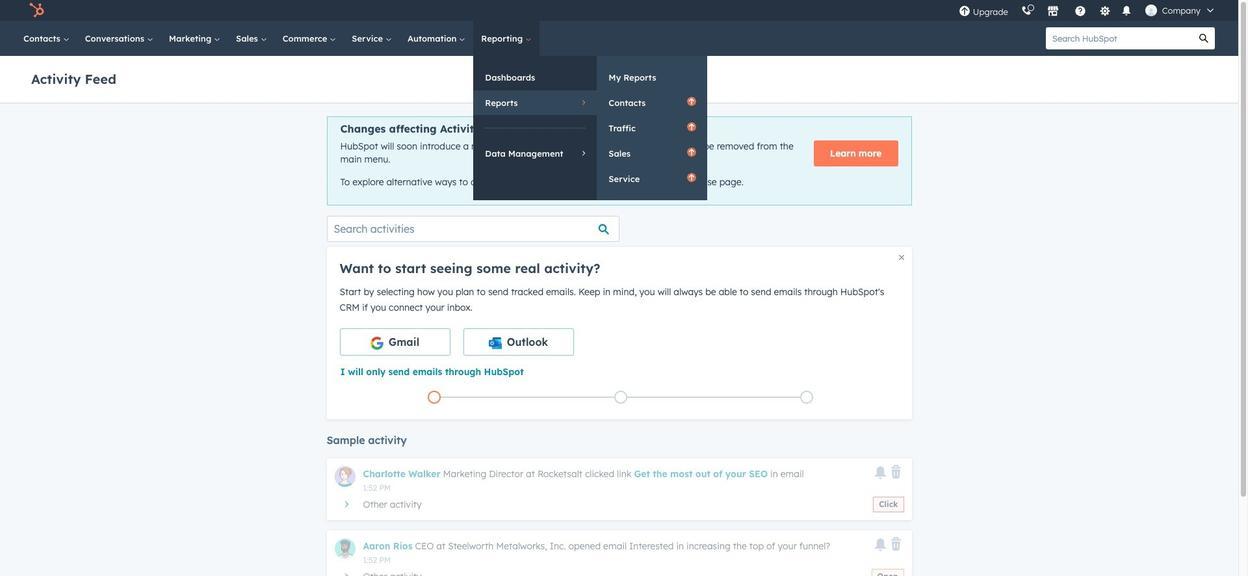 Task type: vqa. For each thing, say whether or not it's contained in the screenshot.
James Peterson Image
no



Task type: describe. For each thing, give the bounding box(es) containing it.
marketplaces image
[[1047, 6, 1059, 18]]

Search HubSpot search field
[[1046, 27, 1193, 49]]

close image
[[899, 255, 904, 260]]

onboarding.steps.finalstep.title image
[[804, 394, 810, 401]]

Search activities search field
[[327, 216, 619, 242]]



Task type: locate. For each thing, give the bounding box(es) containing it.
menu
[[952, 0, 1223, 21]]

None checkbox
[[340, 328, 450, 356], [463, 328, 574, 356], [340, 328, 450, 356], [463, 328, 574, 356]]

onboarding.steps.sendtrackedemailingmail.title image
[[617, 394, 624, 401]]

reporting menu
[[474, 56, 708, 200]]

jacob simon image
[[1145, 5, 1157, 16]]

list
[[341, 388, 900, 406]]



